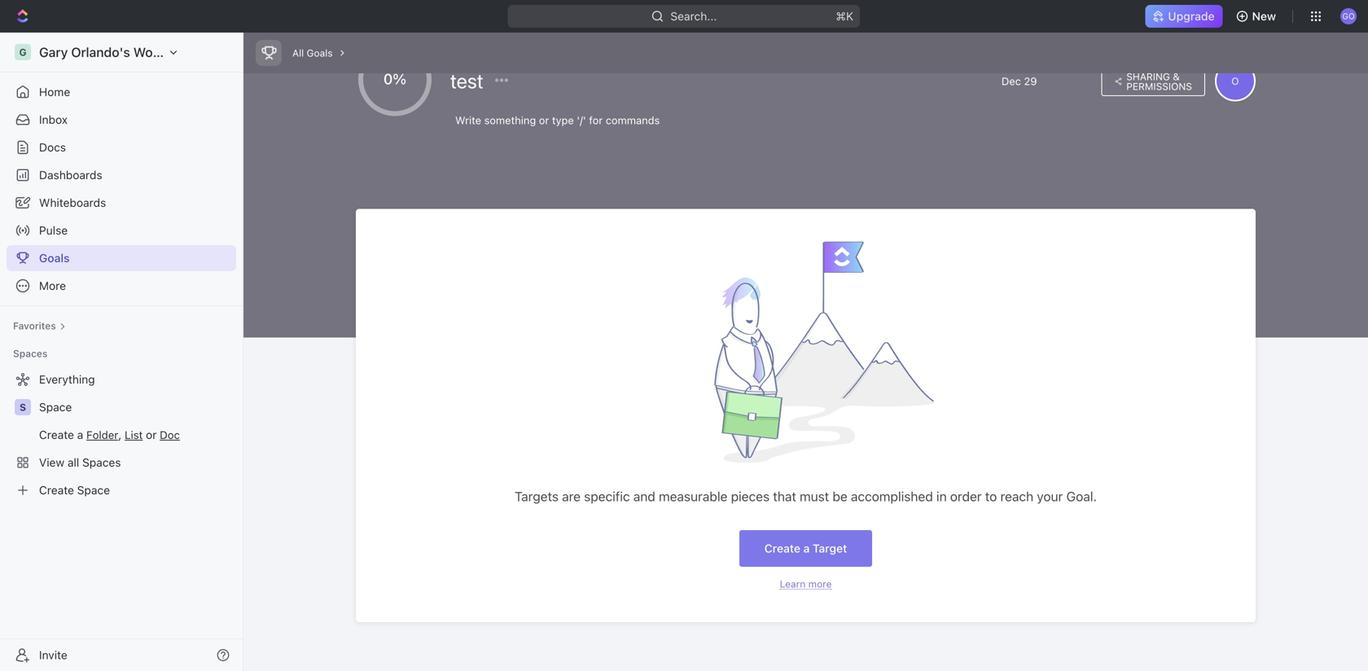 Task type: describe. For each thing, give the bounding box(es) containing it.
g
[[19, 46, 27, 58]]

more
[[808, 578, 832, 590]]

gary orlando's workspace, , element
[[15, 44, 31, 60]]

sharing & permissions
[[1127, 71, 1192, 92]]

measurable
[[659, 489, 728, 504]]

space, , element
[[15, 399, 31, 415]]

your
[[1037, 489, 1063, 504]]

go button
[[1336, 3, 1362, 29]]

to
[[985, 489, 997, 504]]

everything link
[[7, 366, 233, 393]]

all
[[68, 456, 79, 469]]

space link
[[39, 394, 233, 420]]

0 horizontal spatial space
[[39, 400, 72, 414]]

go
[[1342, 11, 1355, 21]]

reach
[[1001, 489, 1034, 504]]

accomplished
[[851, 489, 933, 504]]

⌘k
[[836, 9, 854, 23]]

must
[[800, 489, 829, 504]]

view
[[39, 456, 64, 469]]

be
[[833, 489, 848, 504]]

o
[[1232, 75, 1239, 87]]

pulse
[[39, 224, 68, 237]]

doc button
[[160, 428, 180, 441]]

a
[[77, 428, 83, 441]]

goals link
[[7, 245, 236, 271]]

favorites
[[13, 320, 56, 331]]

orlando's
[[71, 44, 130, 60]]

folder
[[86, 428, 118, 441]]

whiteboards
[[39, 196, 106, 209]]

new button
[[1229, 3, 1286, 29]]

specific
[[584, 489, 630, 504]]

more button
[[7, 273, 236, 299]]

favorites button
[[7, 316, 72, 336]]

create space
[[39, 483, 110, 497]]

or
[[146, 428, 157, 441]]

more
[[39, 279, 66, 292]]

test
[[450, 69, 488, 93]]

create for create space
[[39, 483, 74, 497]]

invite
[[39, 648, 67, 662]]

dec 29 button
[[1002, 75, 1093, 87]]

list button
[[125, 428, 143, 441]]

whiteboards link
[[7, 190, 236, 216]]

goal.
[[1067, 489, 1097, 504]]

goals
[[39, 251, 70, 265]]

learn
[[780, 578, 806, 590]]

order
[[950, 489, 982, 504]]

sidebar navigation
[[0, 33, 247, 671]]

inbox
[[39, 113, 68, 126]]

all goals link
[[288, 42, 337, 64]]

dashboards link
[[7, 162, 236, 188]]

&
[[1173, 71, 1180, 82]]

create for create a folder , list or doc
[[39, 428, 74, 441]]

new
[[1252, 9, 1276, 23]]

docs link
[[7, 134, 236, 160]]

tree inside sidebar navigation
[[7, 366, 236, 503]]

docs
[[39, 140, 66, 154]]



Task type: locate. For each thing, give the bounding box(es) containing it.
sharing
[[1127, 71, 1170, 82]]

create a target
[[765, 542, 847, 555]]

in
[[937, 489, 947, 504]]

all goals
[[292, 47, 333, 59]]

gary orlando's workspace
[[39, 44, 201, 60]]

,
[[118, 428, 122, 441]]

dashboards
[[39, 168, 102, 182]]

spaces down the favorites
[[13, 348, 48, 359]]

spaces down folder
[[82, 456, 121, 469]]

gary
[[39, 44, 68, 60]]

and
[[633, 489, 655, 504]]

space down view all spaces
[[77, 483, 110, 497]]

create a folder , list or doc
[[39, 428, 180, 441]]

0 vertical spatial spaces
[[13, 348, 48, 359]]

home
[[39, 85, 70, 99]]

search...
[[671, 9, 717, 23]]

upgrade
[[1168, 9, 1215, 23]]

o button
[[1215, 61, 1256, 101]]

dec
[[1002, 75, 1021, 87]]

spaces inside view all spaces link
[[82, 456, 121, 469]]

1 horizontal spatial space
[[77, 483, 110, 497]]

create space link
[[7, 477, 233, 503]]

learn more link
[[780, 578, 832, 590]]

targets are specific and measurable pieces that must be accomplished in order to reach your goal.
[[515, 489, 1097, 504]]

space
[[39, 400, 72, 414], [77, 483, 110, 497]]

doc
[[160, 428, 180, 441]]

1 create from the top
[[39, 428, 74, 441]]

s
[[20, 402, 26, 413]]

learn more
[[780, 578, 832, 590]]

targets
[[515, 489, 559, 504]]

tree
[[7, 366, 236, 503]]

pulse link
[[7, 217, 236, 244]]

upgrade link
[[1145, 5, 1223, 28]]

create left a
[[39, 428, 74, 441]]

1 horizontal spatial spaces
[[82, 456, 121, 469]]

1 vertical spatial spaces
[[82, 456, 121, 469]]

0 horizontal spatial spaces
[[13, 348, 48, 359]]

that
[[773, 489, 796, 504]]

list
[[125, 428, 143, 441]]

folder button
[[86, 428, 118, 441]]

space down everything on the left bottom of the page
[[39, 400, 72, 414]]

view all spaces
[[39, 456, 121, 469]]

0 vertical spatial create
[[39, 428, 74, 441]]

2 create from the top
[[39, 483, 74, 497]]

29
[[1024, 75, 1037, 87]]

1 vertical spatial create
[[39, 483, 74, 497]]

0 vertical spatial space
[[39, 400, 72, 414]]

permissions
[[1127, 81, 1192, 92]]

dec 29
[[1002, 75, 1037, 87]]

tree containing everything
[[7, 366, 236, 503]]

are
[[562, 489, 581, 504]]

workspace
[[133, 44, 201, 60]]

pieces
[[731, 489, 770, 504]]

inbox link
[[7, 107, 236, 133]]

1 vertical spatial space
[[77, 483, 110, 497]]

spaces
[[13, 348, 48, 359], [82, 456, 121, 469]]

view all spaces link
[[7, 450, 233, 476]]

create
[[39, 428, 74, 441], [39, 483, 74, 497]]

create down "view" in the left of the page
[[39, 483, 74, 497]]

home link
[[7, 79, 236, 105]]

everything
[[39, 373, 95, 386]]



Task type: vqa. For each thing, say whether or not it's contained in the screenshot.
PIECES
yes



